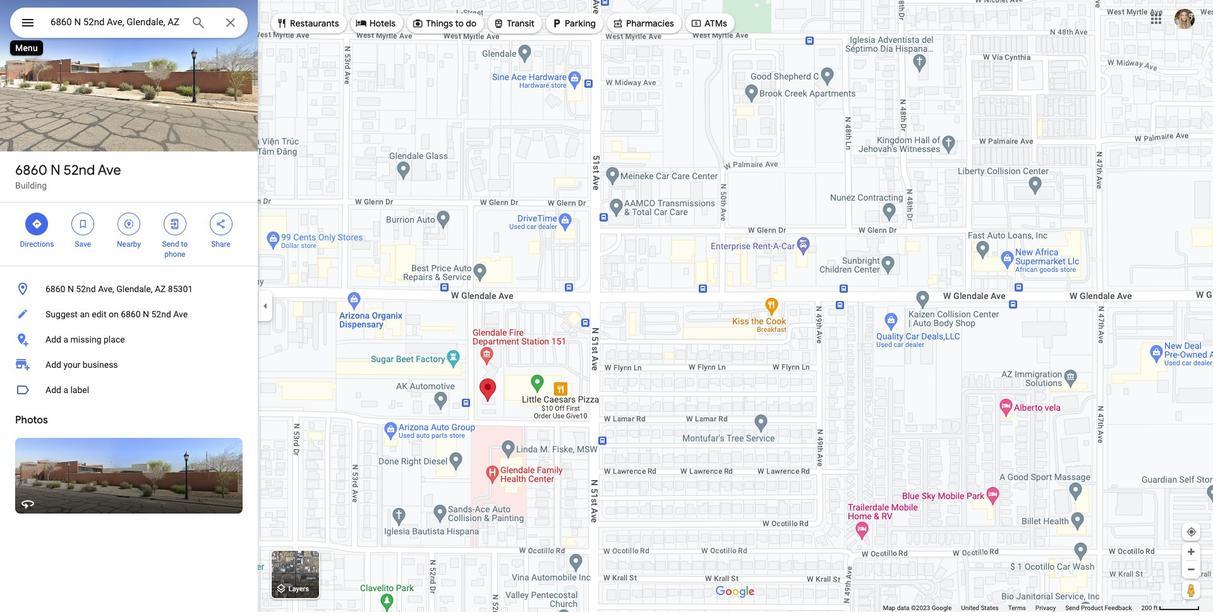 Task type: locate. For each thing, give the bounding box(es) containing it.
1 vertical spatial ave
[[173, 310, 188, 320]]


[[493, 16, 504, 30]]

 button
[[10, 8, 45, 40]]

0 horizontal spatial ave
[[98, 162, 121, 179]]

label
[[70, 385, 89, 396]]

send left product on the right bottom of the page
[[1065, 605, 1079, 612]]

map
[[883, 605, 895, 612]]

6860 for ave,
[[45, 284, 65, 294]]

an
[[80, 310, 90, 320]]

add
[[45, 335, 61, 345], [45, 360, 61, 370], [45, 385, 61, 396]]

52nd up  at the left
[[64, 162, 95, 179]]

add left your
[[45, 360, 61, 370]]

52nd inside button
[[151, 310, 171, 320]]

things
[[426, 18, 453, 29]]

send for send to phone
[[162, 240, 179, 249]]

send inside button
[[1065, 605, 1079, 612]]

0 vertical spatial add
[[45, 335, 61, 345]]

send
[[162, 240, 179, 249], [1065, 605, 1079, 612]]

add inside button
[[45, 335, 61, 345]]

52nd
[[64, 162, 95, 179], [76, 284, 96, 294], [151, 310, 171, 320]]

atms
[[704, 18, 727, 29]]

terms
[[1008, 605, 1026, 612]]


[[20, 14, 35, 32]]

0 vertical spatial 6860
[[15, 162, 47, 179]]

1 horizontal spatial to
[[455, 18, 464, 29]]

photos
[[15, 414, 48, 427]]

send to phone
[[162, 240, 188, 259]]

add a missing place
[[45, 335, 125, 345]]

n inside "button"
[[68, 284, 74, 294]]

privacy
[[1035, 605, 1056, 612]]

 hotels
[[356, 16, 396, 30]]

1 vertical spatial n
[[68, 284, 74, 294]]

1 vertical spatial to
[[181, 240, 188, 249]]


[[169, 217, 181, 231]]

hotels
[[369, 18, 396, 29]]

directions
[[20, 240, 54, 249]]

6860
[[15, 162, 47, 179], [45, 284, 65, 294], [121, 310, 141, 320]]

send inside send to phone
[[162, 240, 179, 249]]

suggest an edit on 6860 n 52nd ave button
[[0, 302, 258, 327]]

0 horizontal spatial to
[[181, 240, 188, 249]]


[[215, 217, 227, 231]]

2 vertical spatial add
[[45, 385, 61, 396]]

footer containing map data ©2023 google
[[883, 605, 1141, 613]]

1 horizontal spatial n
[[68, 284, 74, 294]]

1 add from the top
[[45, 335, 61, 345]]


[[276, 16, 287, 30]]

2 horizontal spatial n
[[143, 310, 149, 320]]

52nd left ave,
[[76, 284, 96, 294]]

add for add your business
[[45, 360, 61, 370]]

 pharmacies
[[612, 16, 674, 30]]

your
[[63, 360, 80, 370]]

0 vertical spatial send
[[162, 240, 179, 249]]

1 vertical spatial send
[[1065, 605, 1079, 612]]

a left label
[[63, 385, 68, 396]]

send product feedback button
[[1065, 605, 1132, 613]]

google account: michelle dermenjian  
(michelle.dermenjian@adept.ai) image
[[1175, 9, 1195, 29]]

place
[[104, 335, 125, 345]]

1 vertical spatial 52nd
[[76, 284, 96, 294]]

add left label
[[45, 385, 61, 396]]

feedback
[[1105, 605, 1132, 612]]

6860 up building
[[15, 162, 47, 179]]

52nd inside "button"
[[76, 284, 96, 294]]

1 horizontal spatial ave
[[173, 310, 188, 320]]

2 a from the top
[[63, 385, 68, 396]]

1 vertical spatial add
[[45, 360, 61, 370]]

business
[[83, 360, 118, 370]]

0 horizontal spatial n
[[50, 162, 60, 179]]

0 vertical spatial 52nd
[[64, 162, 95, 179]]

ave inside the 6860 n 52nd ave building
[[98, 162, 121, 179]]

on
[[109, 310, 119, 320]]

ave
[[98, 162, 121, 179], [173, 310, 188, 320]]

0 horizontal spatial send
[[162, 240, 179, 249]]

52nd down az at the top
[[151, 310, 171, 320]]


[[612, 16, 624, 30]]

ave,
[[98, 284, 114, 294]]

6860 inside "button"
[[45, 284, 65, 294]]

add for add a missing place
[[45, 335, 61, 345]]

add down suggest
[[45, 335, 61, 345]]

a
[[63, 335, 68, 345], [63, 385, 68, 396]]

1 horizontal spatial send
[[1065, 605, 1079, 612]]

0 vertical spatial n
[[50, 162, 60, 179]]


[[31, 217, 43, 231]]

85301
[[168, 284, 193, 294]]

2 vertical spatial 6860
[[121, 310, 141, 320]]

glendale,
[[116, 284, 153, 294]]

2 add from the top
[[45, 360, 61, 370]]

6860 inside the 6860 n 52nd ave building
[[15, 162, 47, 179]]

52nd for ave,
[[76, 284, 96, 294]]

a inside button
[[63, 385, 68, 396]]

send product feedback
[[1065, 605, 1132, 612]]

to left do
[[455, 18, 464, 29]]

3 add from the top
[[45, 385, 61, 396]]

to
[[455, 18, 464, 29], [181, 240, 188, 249]]

data
[[897, 605, 909, 612]]

to inside send to phone
[[181, 240, 188, 249]]

0 vertical spatial ave
[[98, 162, 121, 179]]

n
[[50, 162, 60, 179], [68, 284, 74, 294], [143, 310, 149, 320]]

add a missing place button
[[0, 327, 258, 353]]

united states
[[961, 605, 999, 612]]

 things to do
[[412, 16, 477, 30]]

show street view coverage image
[[1182, 581, 1200, 600]]

states
[[981, 605, 999, 612]]

1 vertical spatial a
[[63, 385, 68, 396]]

None field
[[51, 15, 181, 30]]


[[356, 16, 367, 30]]

2 vertical spatial n
[[143, 310, 149, 320]]

6860 up suggest
[[45, 284, 65, 294]]

a for missing
[[63, 335, 68, 345]]

200 ft button
[[1141, 605, 1200, 612]]

suggest
[[45, 310, 78, 320]]

6860 right on
[[121, 310, 141, 320]]

zoom out image
[[1187, 565, 1196, 575]]

a inside button
[[63, 335, 68, 345]]

0 vertical spatial a
[[63, 335, 68, 345]]

0 vertical spatial to
[[455, 18, 464, 29]]

add your business
[[45, 360, 118, 370]]

add a label
[[45, 385, 89, 396]]

6860 n 52nd ave main content
[[0, 0, 258, 613]]

2 vertical spatial 52nd
[[151, 310, 171, 320]]

200 ft
[[1141, 605, 1158, 612]]

to up phone
[[181, 240, 188, 249]]

1 vertical spatial 6860
[[45, 284, 65, 294]]

n inside the 6860 n 52nd ave building
[[50, 162, 60, 179]]

a left missing
[[63, 335, 68, 345]]

add inside button
[[45, 385, 61, 396]]

1 a from the top
[[63, 335, 68, 345]]

a for label
[[63, 385, 68, 396]]


[[412, 16, 423, 30]]

google maps element
[[0, 0, 1213, 613]]

send up phone
[[162, 240, 179, 249]]

footer
[[883, 605, 1141, 613]]

nearby
[[117, 240, 141, 249]]

6860 inside button
[[121, 310, 141, 320]]

52nd inside the 6860 n 52nd ave building
[[64, 162, 95, 179]]

parking
[[565, 18, 596, 29]]



Task type: vqa. For each thing, say whether or not it's contained in the screenshot.
"Layers"
yes



Task type: describe. For each thing, give the bounding box(es) containing it.
missing
[[70, 335, 101, 345]]

terms button
[[1008, 605, 1026, 613]]

200
[[1141, 605, 1152, 612]]

 parking
[[551, 16, 596, 30]]

pharmacies
[[626, 18, 674, 29]]

google
[[932, 605, 952, 612]]

6860 n 52nd ave, glendale, az 85301 button
[[0, 277, 258, 302]]

suggest an edit on 6860 n 52nd ave
[[45, 310, 188, 320]]

product
[[1081, 605, 1103, 612]]


[[123, 217, 135, 231]]

 search field
[[10, 8, 248, 40]]

transit
[[507, 18, 535, 29]]


[[77, 217, 89, 231]]

n for ave
[[50, 162, 60, 179]]

to inside  things to do
[[455, 18, 464, 29]]

©2023
[[911, 605, 930, 612]]

building
[[15, 181, 47, 191]]

52nd for ave
[[64, 162, 95, 179]]

n for ave,
[[68, 284, 74, 294]]

6860 for ave
[[15, 162, 47, 179]]

edit
[[92, 310, 106, 320]]

do
[[466, 18, 477, 29]]

phone
[[164, 250, 185, 259]]

 restaurants
[[276, 16, 339, 30]]


[[691, 16, 702, 30]]

show your location image
[[1186, 527, 1197, 538]]

n inside button
[[143, 310, 149, 320]]

collapse side panel image
[[258, 299, 272, 313]]

add your business link
[[0, 353, 258, 378]]

map data ©2023 google
[[883, 605, 952, 612]]

united states button
[[961, 605, 999, 613]]


[[551, 16, 562, 30]]

actions for 6860 n 52nd ave region
[[0, 203, 258, 266]]

save
[[75, 240, 91, 249]]

ave inside button
[[173, 310, 188, 320]]

add for add a label
[[45, 385, 61, 396]]

zoom in image
[[1187, 548, 1196, 557]]

add a label button
[[0, 378, 258, 403]]

6860 n 52nd ave, glendale, az 85301
[[45, 284, 193, 294]]

layers
[[289, 586, 309, 594]]

united
[[961, 605, 979, 612]]

6860 N 52nd Ave, Glendale, AZ 85301 field
[[10, 8, 248, 38]]

az
[[155, 284, 166, 294]]

 transit
[[493, 16, 535, 30]]

send for send product feedback
[[1065, 605, 1079, 612]]

ft
[[1154, 605, 1158, 612]]

none field inside 6860 n 52nd ave, glendale, az 85301 "field"
[[51, 15, 181, 30]]

6860 n 52nd ave building
[[15, 162, 121, 191]]

 atms
[[691, 16, 727, 30]]

privacy button
[[1035, 605, 1056, 613]]

share
[[211, 240, 231, 249]]

footer inside google maps element
[[883, 605, 1141, 613]]

restaurants
[[290, 18, 339, 29]]



